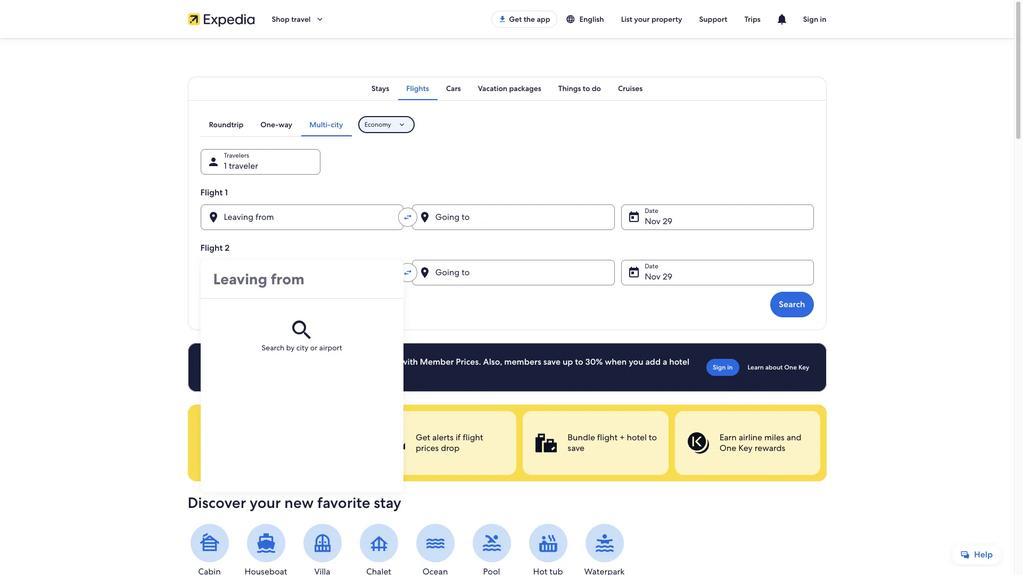 Task type: locate. For each thing, give the bounding box(es) containing it.
1 vertical spatial tab list
[[201, 113, 352, 136]]

hotel inside save 10% or more on over 100,000 hotels with member prices. also, members save up to 30% when you add a hotel to a flight
[[670, 356, 690, 368]]

drop
[[441, 443, 459, 454]]

0 horizontal spatial hotel
[[627, 432, 647, 443]]

or up on
[[310, 343, 318, 353]]

0 vertical spatial in
[[821, 14, 827, 24]]

trips
[[745, 14, 761, 24]]

0 horizontal spatial flight
[[254, 367, 275, 378]]

nov for flight 2
[[645, 271, 661, 282]]

about
[[766, 363, 783, 372]]

1 vertical spatial in
[[728, 363, 733, 372]]

0 horizontal spatial save
[[544, 356, 561, 368]]

0 vertical spatial sign
[[804, 14, 819, 24]]

and
[[787, 432, 802, 443]]

10%
[[257, 356, 273, 368]]

things to do
[[559, 84, 601, 93]]

0 vertical spatial tab list
[[188, 77, 827, 100]]

1 vertical spatial nov
[[645, 271, 661, 282]]

shop
[[272, 14, 290, 24]]

save left the up
[[544, 356, 561, 368]]

flight inside save 10% or more on over 100,000 hotels with member prices. also, members save up to 30% when you add a hotel to a flight
[[254, 367, 275, 378]]

airport
[[319, 343, 342, 353]]

sign in right communication center icon
[[804, 14, 827, 24]]

to left do
[[583, 84, 590, 93]]

2 swap origin and destination values image from the top
[[403, 268, 413, 277]]

get inside get alerts if flight prices drop
[[416, 432, 430, 443]]

1 nov 29 from the top
[[645, 216, 673, 227]]

to inside tab list
[[583, 84, 590, 93]]

1
[[224, 160, 227, 172], [225, 187, 228, 198]]

on
[[308, 356, 318, 368]]

multi-
[[310, 120, 331, 129]]

2 29 from the top
[[663, 271, 673, 282]]

1 29 from the top
[[663, 216, 673, 227]]

1 nov 29 button from the top
[[622, 205, 814, 230]]

key inside earn airline miles and one key rewards
[[739, 443, 753, 454]]

multi-city link
[[301, 113, 352, 136]]

a
[[663, 356, 668, 368], [247, 367, 252, 378]]

0 vertical spatial flight
[[201, 187, 223, 198]]

swap origin and destination values image for 2
[[403, 268, 413, 277]]

flight left '+'
[[597, 432, 618, 443]]

2 nov 29 from the top
[[645, 271, 673, 282]]

29
[[663, 216, 673, 227], [663, 271, 673, 282]]

1 vertical spatial swap origin and destination values image
[[403, 268, 413, 277]]

0 vertical spatial nov 29
[[645, 216, 673, 227]]

miles
[[765, 432, 785, 443]]

29 for 1
[[663, 216, 673, 227]]

sign in inside discover your new favorite stay main content
[[713, 363, 733, 372]]

also,
[[483, 356, 503, 368]]

a right add at right
[[663, 356, 668, 368]]

your right 'list'
[[635, 14, 650, 24]]

your
[[635, 14, 650, 24], [250, 493, 281, 512]]

get for get alerts if flight prices drop
[[416, 432, 430, 443]]

medium image
[[201, 300, 210, 309]]

2 flight from the top
[[201, 242, 223, 254]]

2
[[225, 242, 230, 254]]

flight
[[201, 187, 223, 198], [201, 242, 223, 254]]

nov for flight 1
[[645, 216, 661, 227]]

0 vertical spatial search
[[779, 299, 806, 310]]

1 vertical spatial key
[[739, 443, 753, 454]]

flight 2
[[201, 242, 230, 254]]

2 nov from the top
[[645, 271, 661, 282]]

0 horizontal spatial one
[[720, 443, 736, 454]]

sign left the learn
[[713, 363, 726, 372]]

1 vertical spatial your
[[250, 493, 281, 512]]

sign right communication center icon
[[804, 14, 819, 24]]

sign inside 'dropdown button'
[[804, 14, 819, 24]]

1 vertical spatial get
[[416, 432, 430, 443]]

0 vertical spatial 29
[[663, 216, 673, 227]]

1 vertical spatial flight
[[201, 242, 223, 254]]

things to do link
[[550, 77, 610, 100]]

hotel right '+'
[[627, 432, 647, 443]]

0 horizontal spatial key
[[739, 443, 753, 454]]

in left the learn
[[728, 363, 733, 372]]

nov 29
[[645, 216, 673, 227], [645, 271, 673, 282]]

1 down 1 traveler on the top left
[[225, 187, 228, 198]]

one right about
[[785, 363, 797, 372]]

tab list
[[188, 77, 827, 100], [201, 113, 352, 136]]

1 horizontal spatial save
[[568, 443, 585, 454]]

1 horizontal spatial one
[[785, 363, 797, 372]]

city left economy at the left top
[[331, 120, 343, 129]]

flight right 'if'
[[463, 432, 483, 443]]

0 vertical spatial nov 29 button
[[622, 205, 814, 230]]

list your property
[[621, 14, 683, 24]]

1 horizontal spatial flight
[[463, 432, 483, 443]]

get alerts if flight prices drop
[[416, 432, 483, 454]]

save
[[544, 356, 561, 368], [568, 443, 585, 454]]

to right '+'
[[649, 432, 657, 443]]

1 vertical spatial hotel
[[627, 432, 647, 443]]

nov 29 for flight 1
[[645, 216, 673, 227]]

1 vertical spatial nov 29
[[645, 271, 673, 282]]

stay
[[374, 493, 402, 512]]

1 vertical spatial 29
[[663, 271, 673, 282]]

1 flight from the top
[[201, 187, 223, 198]]

0 vertical spatial city
[[331, 120, 343, 129]]

your for discover
[[250, 493, 281, 512]]

0 vertical spatial save
[[544, 356, 561, 368]]

one
[[785, 363, 797, 372], [720, 443, 736, 454]]

0 horizontal spatial sign in
[[713, 363, 733, 372]]

1 vertical spatial sign
[[713, 363, 726, 372]]

1 vertical spatial or
[[275, 356, 283, 368]]

0 horizontal spatial sign
[[713, 363, 726, 372]]

nov 29 for flight 2
[[645, 271, 673, 282]]

1 horizontal spatial search
[[779, 299, 806, 310]]

1 left "traveler"
[[224, 160, 227, 172]]

1 vertical spatial one
[[720, 443, 736, 454]]

bundle
[[568, 432, 595, 443]]

cruises
[[618, 84, 643, 93]]

city
[[331, 120, 343, 129], [297, 343, 309, 353]]

1 vertical spatial search
[[262, 343, 285, 353]]

or
[[310, 343, 318, 353], [275, 356, 283, 368]]

0 vertical spatial or
[[310, 343, 318, 353]]

0 horizontal spatial get
[[416, 432, 430, 443]]

2 nov 29 button from the top
[[622, 260, 814, 285]]

city right by
[[297, 343, 309, 353]]

1 vertical spatial nov 29 button
[[622, 260, 814, 285]]

your left new
[[250, 493, 281, 512]]

1 horizontal spatial sign in
[[804, 14, 827, 24]]

0 vertical spatial hotel
[[670, 356, 690, 368]]

hotel right add at right
[[670, 356, 690, 368]]

in inside discover your new favorite stay main content
[[728, 363, 733, 372]]

1 horizontal spatial get
[[509, 14, 522, 24]]

flight for flight 1
[[201, 187, 223, 198]]

to
[[583, 84, 590, 93], [575, 356, 584, 368], [237, 367, 245, 378], [649, 432, 657, 443]]

0 horizontal spatial or
[[275, 356, 283, 368]]

one inside earn airline miles and one key rewards
[[720, 443, 736, 454]]

3 out of 3 element
[[675, 411, 820, 475]]

search for search by city or airport
[[262, 343, 285, 353]]

communication center icon image
[[776, 13, 789, 26]]

0 vertical spatial your
[[635, 14, 650, 24]]

save inside bundle flight + hotel to save
[[568, 443, 585, 454]]

1 vertical spatial sign in
[[713, 363, 733, 372]]

learn
[[748, 363, 764, 372]]

bundle flight + hotel to save
[[568, 432, 657, 454]]

get the app link
[[492, 11, 557, 28]]

things
[[559, 84, 581, 93]]

0 horizontal spatial your
[[250, 493, 281, 512]]

0 vertical spatial sign in
[[804, 14, 827, 24]]

or right 10%
[[275, 356, 283, 368]]

1 vertical spatial save
[[568, 443, 585, 454]]

1 horizontal spatial hotel
[[670, 356, 690, 368]]

1 horizontal spatial your
[[635, 14, 650, 24]]

0 vertical spatial 1
[[224, 160, 227, 172]]

key
[[799, 363, 810, 372], [739, 443, 753, 454]]

sign in
[[804, 14, 827, 24], [713, 363, 733, 372]]

save 10% or more on over 100,000 hotels with member prices. also, members save up to 30% when you add a hotel to a flight
[[237, 356, 690, 378]]

get left alerts
[[416, 432, 430, 443]]

cruises link
[[610, 77, 652, 100]]

1 nov from the top
[[645, 216, 661, 227]]

stays
[[372, 84, 389, 93]]

tab list containing roundtrip
[[201, 113, 352, 136]]

key right earn
[[739, 443, 753, 454]]

your inside main content
[[250, 493, 281, 512]]

save left '+'
[[568, 443, 585, 454]]

0 horizontal spatial search
[[262, 343, 285, 353]]

get
[[509, 14, 522, 24], [416, 432, 430, 443]]

nov 29 button
[[622, 205, 814, 230], [622, 260, 814, 285]]

nov
[[645, 216, 661, 227], [645, 271, 661, 282]]

rewards
[[755, 443, 786, 454]]

2 horizontal spatial flight
[[597, 432, 618, 443]]

if
[[456, 432, 461, 443]]

0 vertical spatial key
[[799, 363, 810, 372]]

in right communication center icon
[[821, 14, 827, 24]]

flight inside get alerts if flight prices drop
[[463, 432, 483, 443]]

learn about one key link
[[744, 359, 814, 376]]

one-
[[261, 120, 279, 129]]

a left 10%
[[247, 367, 252, 378]]

the
[[524, 14, 535, 24]]

key right about
[[799, 363, 810, 372]]

flight
[[254, 367, 275, 378], [463, 432, 483, 443], [597, 432, 618, 443]]

1 traveler button
[[201, 149, 320, 175]]

0 horizontal spatial city
[[297, 343, 309, 353]]

0 horizontal spatial in
[[728, 363, 733, 372]]

1 horizontal spatial sign
[[804, 14, 819, 24]]

sign
[[804, 14, 819, 24], [713, 363, 726, 372]]

get right download the app button "image"
[[509, 14, 522, 24]]

0 vertical spatial get
[[509, 14, 522, 24]]

swap origin and destination values image
[[403, 213, 413, 222], [403, 268, 413, 277]]

0 vertical spatial swap origin and destination values image
[[403, 213, 413, 222]]

0 vertical spatial one
[[785, 363, 797, 372]]

add
[[646, 356, 661, 368]]

flight inside bundle flight + hotel to save
[[597, 432, 618, 443]]

0 vertical spatial nov
[[645, 216, 661, 227]]

1 horizontal spatial city
[[331, 120, 343, 129]]

alerts
[[432, 432, 454, 443]]

1 horizontal spatial in
[[821, 14, 827, 24]]

search inside search button
[[779, 299, 806, 310]]

shop travel button
[[263, 6, 333, 32]]

1 swap origin and destination values image from the top
[[403, 213, 413, 222]]

sign in left the learn
[[713, 363, 733, 372]]

earn airline miles and one key rewards
[[720, 432, 802, 454]]

hotel
[[670, 356, 690, 368], [627, 432, 647, 443]]

one left airline
[[720, 443, 736, 454]]

tab list containing stays
[[188, 77, 827, 100]]

flight left more
[[254, 367, 275, 378]]



Task type: vqa. For each thing, say whether or not it's contained in the screenshot.
static map image at the top of the page
no



Task type: describe. For each thing, give the bounding box(es) containing it.
roundtrip
[[209, 120, 244, 129]]

sign inside discover your new favorite stay main content
[[713, 363, 726, 372]]

100,000
[[340, 356, 373, 368]]

list
[[621, 14, 633, 24]]

up
[[563, 356, 573, 368]]

discover your new favorite stay main content
[[0, 38, 1015, 575]]

nov 29 button for 2
[[622, 260, 814, 285]]

save
[[237, 356, 255, 368]]

favorite
[[317, 493, 371, 512]]

flights
[[407, 84, 429, 93]]

cars
[[446, 84, 461, 93]]

airline
[[739, 432, 762, 443]]

sign in inside 'dropdown button'
[[804, 14, 827, 24]]

1 vertical spatial 1
[[225, 187, 228, 198]]

get the app
[[509, 14, 550, 24]]

list your property link
[[613, 10, 691, 29]]

your for list
[[635, 14, 650, 24]]

vacation packages link
[[470, 77, 550, 100]]

1 horizontal spatial key
[[799, 363, 810, 372]]

way
[[279, 120, 293, 129]]

vacation packages
[[478, 84, 542, 93]]

support
[[700, 14, 728, 24]]

by
[[286, 343, 295, 353]]

save inside save 10% or more on over 100,000 hotels with member prices. also, members save up to 30% when you add a hotel to a flight
[[544, 356, 561, 368]]

roundtrip link
[[201, 113, 252, 136]]

to right the up
[[575, 356, 584, 368]]

prices.
[[456, 356, 481, 368]]

app
[[537, 14, 550, 24]]

1 out of 3 element
[[371, 411, 517, 475]]

nov 29 button for 1
[[622, 205, 814, 230]]

english
[[580, 14, 604, 24]]

one-way
[[261, 120, 293, 129]]

flight 1
[[201, 187, 228, 198]]

city inside tab list
[[331, 120, 343, 129]]

earn
[[720, 432, 737, 443]]

hotels
[[375, 356, 399, 368]]

member
[[420, 356, 454, 368]]

trips link
[[736, 10, 769, 29]]

packages
[[509, 84, 542, 93]]

trailing image
[[315, 14, 325, 24]]

sign in link
[[707, 359, 740, 376]]

to inside bundle flight + hotel to save
[[649, 432, 657, 443]]

download the app button image
[[499, 15, 507, 23]]

1 horizontal spatial a
[[663, 356, 668, 368]]

vacation
[[478, 84, 508, 93]]

2 out of 3 element
[[523, 411, 669, 475]]

when
[[605, 356, 627, 368]]

support link
[[691, 10, 736, 29]]

one-way link
[[252, 113, 301, 136]]

small image
[[566, 14, 575, 24]]

shop travel
[[272, 14, 311, 24]]

1 vertical spatial city
[[297, 343, 309, 353]]

1 traveler
[[224, 160, 258, 172]]

learn about one key
[[748, 363, 810, 372]]

members
[[505, 356, 542, 368]]

search for search
[[779, 299, 806, 310]]

0 horizontal spatial a
[[247, 367, 252, 378]]

expedia logo image
[[188, 12, 255, 27]]

or inside save 10% or more on over 100,000 hotels with member prices. also, members save up to 30% when you add a hotel to a flight
[[275, 356, 283, 368]]

+
[[620, 432, 625, 443]]

traveler
[[229, 160, 258, 172]]

over
[[320, 356, 338, 368]]

swap origin and destination values image for 1
[[403, 213, 413, 222]]

new
[[285, 493, 314, 512]]

search by city or airport
[[262, 343, 342, 353]]

more
[[285, 356, 306, 368]]

english button
[[557, 10, 613, 29]]

prices
[[416, 443, 439, 454]]

search button
[[771, 292, 814, 317]]

hotel inside bundle flight + hotel to save
[[627, 432, 647, 443]]

29 for 2
[[663, 271, 673, 282]]

with
[[401, 356, 418, 368]]

in inside 'dropdown button'
[[821, 14, 827, 24]]

1 horizontal spatial or
[[310, 343, 318, 353]]

economy button
[[358, 116, 415, 133]]

flights link
[[398, 77, 438, 100]]

to left 10%
[[237, 367, 245, 378]]

you
[[629, 356, 644, 368]]

property
[[652, 14, 683, 24]]

Leaving from text field
[[201, 260, 404, 298]]

flight for flight 2
[[201, 242, 223, 254]]

cars link
[[438, 77, 470, 100]]

multi-city
[[310, 120, 343, 129]]

1 inside dropdown button
[[224, 160, 227, 172]]

sign in button
[[795, 6, 835, 32]]

stays link
[[363, 77, 398, 100]]

get for get the app
[[509, 14, 522, 24]]

do
[[592, 84, 601, 93]]

one inside learn about one key link
[[785, 363, 797, 372]]

discover
[[188, 493, 246, 512]]

economy
[[365, 120, 391, 129]]

discover your new favorite stay
[[188, 493, 402, 512]]

travel
[[291, 14, 311, 24]]

30%
[[586, 356, 603, 368]]



